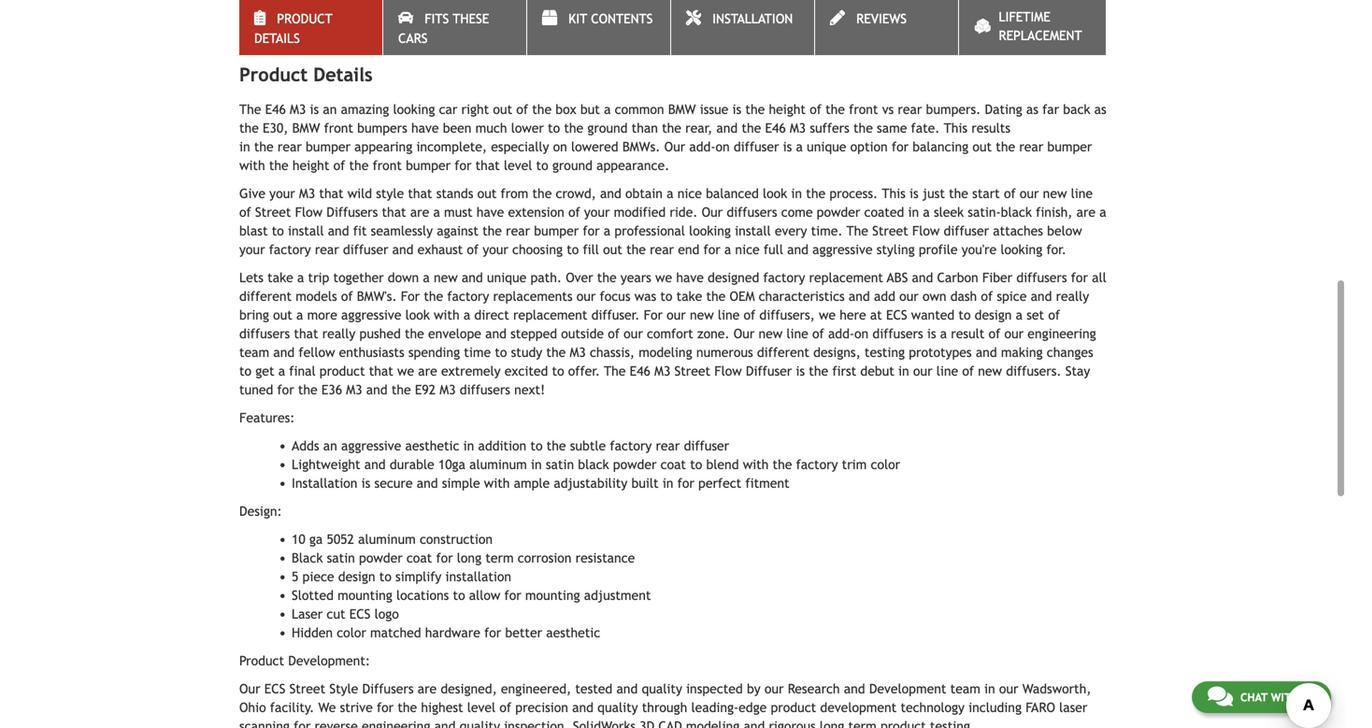 Task type: vqa. For each thing, say whether or not it's contained in the screenshot.
the right 11
no



Task type: describe. For each thing, give the bounding box(es) containing it.
give
[[239, 186, 266, 201]]

designs,
[[814, 345, 861, 360]]

look inside give your m3 that wild style that stands out from the crowd, and obtain a nice balanced look in the process. this is just the start of our new line of street flow diffusers that are a must have extension of your modified ride. our diffusers come powder coated in a sleek satin-black finish, are a blast to install and fit seamlessly against the rear bumper for a professional looking install every time. the street flow diffuser attaches below your factory rear diffuser and exhaust of your choosing to fill out the rear end for a nice full and aggressive styling profile you're looking for.
[[763, 186, 788, 201]]

kit contents
[[569, 11, 653, 26]]

ecs inside 10 ga 5052 aluminum construction black satin powder coat for long term corrosion resistance 5 piece design to simplify installation slotted mounting locations to allow for mounting adjustment laser cut ecs logo hidden color matched hardware for better aesthetic
[[350, 607, 371, 622]]

our down prototypes
[[914, 364, 933, 379]]

our inside give your m3 that wild style that stands out from the crowd, and obtain a nice balanced look in the process. this is just the start of our new line of street flow diffusers that are a must have extension of your modified ride. our diffusers come powder coated in a sleek satin-black finish, are a blast to install and fit seamlessly against the rear bumper for a professional looking install every time. the street flow diffuser attaches below your factory rear diffuser and exhaust of your choosing to fill out the rear end for a nice full and aggressive styling profile you're looking for.
[[1020, 186, 1039, 201]]

1 horizontal spatial replacement
[[809, 270, 884, 285]]

at
[[870, 308, 883, 323]]

the up m3 suffers the
[[826, 102, 845, 117]]

aggressive inside give your m3 that wild style that stands out from the crowd, and obtain a nice balanced look in the process. this is just the start of our new line of street flow diffusers that are a must have extension of your modified ride. our diffusers come powder coated in a sleek satin-black finish, are a blast to install and fit seamlessly against the rear bumper for a professional looking install every time. the street flow diffuser attaches below your factory rear diffuser and exhaust of your choosing to fill out the rear end for a nice full and aggressive styling profile you're looking for.
[[813, 242, 873, 257]]

dating
[[985, 102, 1023, 117]]

1 vertical spatial quality
[[598, 700, 638, 715]]

a up ride.
[[667, 186, 674, 201]]

balancing
[[913, 139, 969, 154]]

is right issue
[[733, 102, 742, 117]]

adds
[[292, 438, 319, 453]]

1 horizontal spatial looking
[[689, 223, 731, 238]]

the down designed
[[706, 289, 726, 304]]

in up come
[[792, 186, 802, 201]]

outside
[[561, 326, 604, 341]]

1 vertical spatial different
[[757, 345, 810, 360]]

crowd,
[[556, 186, 596, 201]]

coat inside features: adds an aggressive aesthetic in addition to the subtle factory rear diffuser lightweight and durable 10ga aluminum in satin black powder coat to blend with the factory trim color installation is secure and simple with ample adjustability built in for perfect fitment
[[661, 457, 686, 472]]

m3 down the modeling
[[655, 364, 671, 379]]

fits these cars link
[[383, 0, 526, 55]]

carbon
[[938, 270, 979, 285]]

1 as from the left
[[1027, 102, 1039, 117]]

than
[[632, 121, 658, 135]]

powder inside give your m3 that wild style that stands out from the crowd, and obtain a nice balanced look in the process. this is just the start of our new line of street flow diffusers that are a must have extension of your modified ride. our diffusers come powder coated in a sleek satin-black finish, are a blast to install and fit seamlessly against the rear bumper for a professional looking install every time. the street flow diffuser attaches below your factory rear diffuser and exhaust of your choosing to fill out the rear end for a nice full and aggressive styling profile you're looking for.
[[817, 205, 861, 220]]

and up own
[[912, 270, 934, 285]]

street inside lets take a trip together down a new and unique path. over the years we have designed factory replacement abs and carbon fiber diffusers for all different models of bmw's. for the factory replacements our focus was to take the oem characteristics and add our own dash of spice and really bring out a more aggressive look with a direct replacement diffuser. for our new line of diffusers, we here at ecs wanted to design a set of diffusers that really pushed the envelope and stepped outside of our comfort zone. our new line of add-on diffusers is a result of our engineering team and fellow enthusiasts spending time to study the m3 chassis, modeling numerous different designs, testing prototypes and making changes to get a final product that we are extremely excited to offer. the e46 m3 street flow diffuser is the first debut in our line of new diffusers. stay tuned for the e36 m3 and the e92 m3 diffusers next!
[[675, 364, 711, 379]]

of down together
[[341, 289, 353, 304]]

through
[[642, 700, 688, 715]]

a right get
[[278, 364, 285, 379]]

0 horizontal spatial replacement
[[513, 308, 588, 323]]

diffuser up you're
[[944, 223, 989, 238]]

design:
[[239, 504, 282, 519]]

1 vertical spatial product
[[771, 700, 817, 715]]

out up much
[[493, 102, 513, 117]]

that left wild on the top of the page
[[319, 186, 344, 201]]

but
[[581, 102, 600, 117]]

our down over
[[577, 289, 596, 304]]

bmw's.
[[357, 289, 397, 304]]

with left us
[[1271, 691, 1299, 704]]

0 vertical spatial e46
[[265, 102, 286, 117]]

our right by
[[765, 682, 784, 697]]

the left subtle
[[547, 438, 566, 453]]

and right "tested"
[[617, 682, 638, 697]]

back
[[1064, 102, 1091, 117]]

are up the below
[[1077, 205, 1096, 220]]

the right issue
[[746, 102, 765, 117]]

of inside our ecs street style diffusers are designed, engineered, tested and quality inspected by our research and development team in our wadsworth, ohio facility. we strive for the highest level of precision and quality through leading-edge product development technology including faro laser scanning for reverse engineering and quality inspection, solidworks 3d cad modeling and rigorous long term product testing.
[[500, 700, 512, 715]]

attaches
[[993, 223, 1044, 238]]

1 horizontal spatial take
[[677, 289, 703, 304]]

spice
[[997, 289, 1027, 304]]

m3 down the outside
[[570, 345, 586, 360]]

powder inside 10 ga 5052 aluminum construction black satin powder coat for long term corrosion resistance 5 piece design to simplify installation slotted mounting locations to allow for mounting adjustment laser cut ecs logo hidden color matched hardware for better aesthetic
[[359, 551, 403, 566]]

0 horizontal spatial different
[[239, 289, 292, 304]]

factory up oem characteristics and
[[764, 270, 806, 285]]

the down final
[[298, 382, 318, 397]]

piece
[[303, 569, 334, 584]]

new up zone.
[[690, 308, 714, 323]]

your up the unique
[[483, 242, 509, 257]]

1 vertical spatial bumper
[[406, 158, 451, 173]]

own
[[923, 289, 947, 304]]

time
[[464, 345, 491, 360]]

first
[[833, 364, 857, 379]]

factory left trim
[[796, 457, 838, 472]]

right
[[462, 102, 489, 117]]

unique option for
[[807, 139, 909, 154]]

of down against
[[467, 242, 479, 257]]

laser
[[292, 607, 323, 622]]

changes
[[1047, 345, 1094, 360]]

trip
[[308, 270, 330, 285]]

2 vertical spatial product
[[239, 654, 284, 669]]

for right end
[[704, 242, 721, 257]]

pushed
[[360, 326, 401, 341]]

and up secure
[[365, 457, 386, 472]]

that inside the e46 m3 is an amazing looking car right out of the box but a common bmw issue is the height of the front vs rear bumpers. dating as far back as the e30, bmw front bumpers have been much lower to the ground than the rear, and the e46 m3 suffers the same fate. this results in the rear bumper appearing incomplete, especially on lowered bmws. our add-on diffuser is a unique option for balancing out the rear bumper with the height of the front bumper for that level to ground appearance.
[[476, 158, 500, 173]]

laser
[[1060, 700, 1088, 715]]

profile
[[919, 242, 958, 257]]

have inside lets take a trip together down a new and unique path. over the years we have designed factory replacement abs and carbon fiber diffusers for all different models of bmw's. for the factory replacements our focus was to take the oem characteristics and add our own dash of spice and really bring out a more aggressive look with a direct replacement diffuser. for our new line of diffusers, we here at ecs wanted to design a set of diffusers that really pushed the envelope and stepped outside of our comfort zone. our new line of add-on diffusers is a result of our engineering team and fellow enthusiasts spending time to study the m3 chassis, modeling numerous different designs, testing prototypes and making changes to get a final product that we are extremely excited to offer. the e46 m3 street flow diffuser is the first debut in our line of new diffusers. stay tuned for the e36 m3 and the e92 m3 diffusers next!
[[676, 270, 704, 285]]

engineering inside lets take a trip together down a new and unique path. over the years we have designed factory replacement abs and carbon fiber diffusers for all different models of bmw's. for the factory replacements our focus was to take the oem characteristics and add our own dash of spice and really bring out a more aggressive look with a direct replacement diffuser. for our new line of diffusers, we here at ecs wanted to design a set of diffusers that really pushed the envelope and stepped outside of our comfort zone. our new line of add-on diffusers is a result of our engineering team and fellow enthusiasts spending time to study the m3 chassis, modeling numerous different designs, testing prototypes and making changes to get a final product that we are extremely excited to offer. the e46 m3 street flow diffuser is the first debut in our line of new diffusers. stay tuned for the e36 m3 and the e92 m3 diffusers next!
[[1028, 326, 1097, 341]]

is down m3 suffers the
[[783, 139, 792, 154]]

diffuser down fit on the top left
[[343, 242, 389, 257]]

you're
[[962, 242, 997, 257]]

in inside our ecs street style diffusers are designed, engineered, tested and quality inspected by our research and development team in our wadsworth, ohio facility. we strive for the highest level of precision and quality through leading-edge product development technology including faro laser scanning for reverse engineering and quality inspection, solidworks 3d cad modeling and rigorous long term product testing.
[[985, 682, 996, 697]]

0 vertical spatial ground
[[588, 121, 628, 135]]

for left better
[[484, 626, 501, 640]]

abs
[[887, 270, 908, 285]]

modeling
[[639, 345, 693, 360]]

5
[[292, 569, 299, 584]]

long inside our ecs street style diffusers are designed, engineered, tested and quality inspected by our research and development team in our wadsworth, ohio facility. we strive for the highest level of precision and quality through leading-edge product development technology including faro laser scanning for reverse engineering and quality inspection, solidworks 3d cad modeling and rigorous long term product testing.
[[820, 719, 845, 728]]

reviews
[[857, 11, 907, 26]]

aesthetic inside features: adds an aggressive aesthetic in addition to the subtle factory rear diffuser lightweight and durable 10ga aluminum in satin black powder coat to blend with the factory trim color installation is secure and simple with ample adjustability built in for perfect fitment
[[405, 438, 460, 453]]

making
[[1001, 345, 1043, 360]]

1 horizontal spatial really
[[1056, 289, 1090, 304]]

lifetime
[[999, 9, 1051, 24]]

of down fiber
[[981, 289, 993, 304]]

product inside lets take a trip together down a new and unique path. over the years we have designed factory replacement abs and carbon fiber diffusers for all different models of bmw's. for the factory replacements our focus was to take the oem characteristics and add our own dash of spice and really bring out a more aggressive look with a direct replacement diffuser. for our new line of diffusers, we here at ecs wanted to design a set of diffusers that really pushed the envelope and stepped outside of our comfort zone. our new line of add-on diffusers is a result of our engineering team and fellow enthusiasts spending time to study the m3 chassis, modeling numerous different designs, testing prototypes and making changes to get a final product that we are extremely excited to offer. the e46 m3 street flow diffuser is the first debut in our line of new diffusers. stay tuned for the e36 m3 and the e92 m3 diffusers next!
[[320, 364, 365, 379]]

diffuser inside features: adds an aggressive aesthetic in addition to the subtle factory rear diffuser lightweight and durable 10ga aluminum in satin black powder coat to blend with the factory trim color installation is secure and simple with ample adjustability built in for perfect fitment
[[684, 438, 730, 453]]

a down just
[[923, 205, 930, 220]]

and down result
[[976, 345, 997, 360]]

style
[[329, 682, 358, 697]]

addition to
[[478, 438, 543, 453]]

to left 'offer.'
[[552, 364, 564, 379]]

development:
[[288, 654, 370, 669]]

and down seamlessly
[[392, 242, 414, 257]]

for left all
[[1071, 270, 1088, 285]]

bumpers.
[[926, 102, 981, 117]]

a left more
[[297, 308, 303, 323]]

come
[[782, 205, 813, 220]]

rear down professional
[[650, 242, 674, 257]]

2 vertical spatial product
[[881, 719, 926, 728]]

of up lower to
[[517, 102, 528, 117]]

lets take a trip together down a new and unique path. over the years we have designed factory replacement abs and carbon fiber diffusers for all different models of bmw's. for the factory replacements our focus was to take the oem characteristics and add our own dash of spice and really bring out a more aggressive look with a direct replacement diffuser. for our new line of diffusers, we here at ecs wanted to design a set of diffusers that really pushed the envelope and stepped outside of our comfort zone. our new line of add-on diffusers is a result of our engineering team and fellow enthusiasts spending time to study the m3 chassis, modeling numerous different designs, testing prototypes and making changes to get a final product that we are extremely excited to offer. the e46 m3 street flow diffuser is the first debut in our line of new diffusers. stay tuned for the e36 m3 and the e92 m3 diffusers next!
[[239, 270, 1107, 397]]

and down every
[[788, 242, 809, 257]]

the right against
[[483, 223, 502, 238]]

1 horizontal spatial height
[[769, 102, 806, 117]]

1 install from the left
[[288, 223, 324, 238]]

is inside give your m3 that wild style that stands out from the crowd, and obtain a nice balanced look in the process. this is just the start of our new line of street flow diffusers that are a must have extension of your modified ride. our diffusers come powder coated in a sleek satin-black finish, are a blast to install and fit seamlessly against the rear bumper for a professional looking install every time. the street flow diffuser attaches below your factory rear diffuser and exhaust of your choosing to fill out the rear end for a nice full and aggressive styling profile you're looking for.
[[910, 186, 919, 201]]

new inside give your m3 that wild style that stands out from the crowd, and obtain a nice balanced look in the process. this is just the start of our new line of street flow diffusers that are a must have extension of your modified ride. our diffusers come powder coated in a sleek satin-black finish, are a blast to install and fit seamlessly against the rear bumper for a professional looking install every time. the street flow diffuser attaches below your factory rear diffuser and exhaust of your choosing to fill out the rear end for a nice full and aggressive styling profile you're looking for.
[[1043, 186, 1067, 201]]

hidden
[[292, 626, 333, 640]]

design inside lets take a trip together down a new and unique path. over the years we have designed factory replacement abs and carbon fiber diffusers for all different models of bmw's. for the factory replacements our focus was to take the oem characteristics and add our own dash of spice and really bring out a more aggressive look with a direct replacement diffuser. for our new line of diffusers, we here at ecs wanted to design a set of diffusers that really pushed the envelope and stepped outside of our comfort zone. our new line of add-on diffusers is a result of our engineering team and fellow enthusiasts spending time to study the m3 chassis, modeling numerous different designs, testing prototypes and making changes to get a final product that we are extremely excited to offer. the e46 m3 street flow diffuser is the first debut in our line of new diffusers. stay tuned for the e36 m3 and the e92 m3 diffusers next!
[[975, 308, 1012, 323]]

highest
[[421, 700, 463, 715]]

installation inside "installation" link
[[713, 11, 793, 26]]

10
[[292, 532, 306, 547]]

factory up "direct"
[[447, 289, 489, 304]]

0 horizontal spatial front
[[373, 158, 402, 173]]

the left the first
[[809, 364, 829, 379]]

0 vertical spatial flow
[[295, 205, 323, 220]]

solidworks
[[573, 719, 636, 728]]

color inside features: adds an aggressive aesthetic in addition to the subtle factory rear diffuser lightweight and durable 10ga aluminum in satin black powder coat to blend with the factory trim color installation is secure and simple with ample adjustability built in for perfect fitment
[[871, 457, 901, 472]]

e36
[[322, 382, 342, 397]]

perfect
[[699, 476, 742, 491]]

1 vertical spatial product
[[239, 63, 308, 85]]

looking inside the e46 m3 is an amazing looking car right out of the box but a common bmw issue is the height of the front vs rear bumpers. dating as far back as the e30, bmw front bumpers have been much lower to the ground than the rear, and the e46 m3 suffers the same fate. this results in the rear bumper appearing incomplete, especially on lowered bmws. our add-on diffuser is a unique option for balancing out the rear bumper with the height of the front bumper for that level to ground appearance.
[[393, 102, 435, 117]]

incomplete,
[[417, 139, 487, 154]]

lowered
[[571, 139, 619, 154]]

cars
[[398, 31, 428, 46]]

m3 right e36
[[346, 382, 362, 397]]

our up including
[[1000, 682, 1019, 697]]

long inside 10 ga 5052 aluminum construction black satin powder coat for long term corrosion resistance 5 piece design to simplify installation slotted mounting locations to allow for mounting adjustment laser cut ecs logo hidden color matched hardware for better aesthetic
[[457, 551, 482, 566]]

1 vertical spatial for
[[644, 308, 663, 323]]

look inside lets take a trip together down a new and unique path. over the years we have designed factory replacement abs and carbon fiber diffusers for all different models of bmw's. for the factory replacements our focus was to take the oem characteristics and add our own dash of spice and really bring out a more aggressive look with a direct replacement diffuser. for our new line of diffusers, we here at ecs wanted to design a set of diffusers that really pushed the envelope and stepped outside of our comfort zone. our new line of add-on diffusers is a result of our engineering team and fellow enthusiasts spending time to study the m3 chassis, modeling numerous different designs, testing prototypes and making changes to get a final product that we are extremely excited to offer. the e46 m3 street flow diffuser is the first debut in our line of new diffusers. stay tuned for the e36 m3 and the e92 m3 diffusers next!
[[405, 308, 430, 323]]

of up m3 suffers the
[[810, 102, 822, 117]]

of right start
[[1004, 186, 1016, 201]]

0 vertical spatial details
[[254, 31, 300, 46]]

to right was on the top of page
[[661, 289, 673, 304]]

product details link
[[239, 0, 382, 55]]

the up 'focus'
[[597, 270, 617, 285]]

in inside lets take a trip together down a new and unique path. over the years we have designed factory replacement abs and carbon fiber diffusers for all different models of bmw's. for the factory replacements our focus was to take the oem characteristics and add our own dash of spice and really bring out a more aggressive look with a direct replacement diffuser. for our new line of diffusers, we here at ecs wanted to design a set of diffusers that really pushed the envelope and stepped outside of our comfort zone. our new line of add-on diffusers is a result of our engineering team and fellow enthusiasts spending time to study the m3 chassis, modeling numerous different designs, testing prototypes and making changes to get a final product that we are extremely excited to offer. the e46 m3 street flow diffuser is the first debut in our line of new diffusers. stay tuned for the e36 m3 and the e92 m3 diffusers next!
[[899, 364, 910, 379]]

team inside our ecs street style diffusers are designed, engineered, tested and quality inspected by our research and development team in our wadsworth, ohio facility. we strive for the highest level of precision and quality through leading-edge product development technology including faro laser scanning for reverse engineering and quality inspection, solidworks 3d cad modeling and rigorous long term product testing.
[[951, 682, 981, 697]]

testing
[[865, 345, 905, 360]]

that up fellow
[[294, 326, 318, 341]]

our up the ecs wanted
[[900, 289, 919, 304]]

the down e30, bmw front
[[269, 158, 289, 173]]

and up development
[[844, 682, 866, 697]]

is right diffuser
[[796, 364, 805, 379]]

2 vertical spatial quality
[[460, 719, 500, 728]]

in the rear bumper appearing
[[239, 139, 413, 154]]

adjustability
[[554, 476, 628, 491]]

trim
[[842, 457, 867, 472]]

street up styling
[[873, 223, 909, 238]]

extremely
[[441, 364, 501, 379]]

the up "fitment"
[[773, 457, 792, 472]]

research
[[788, 682, 840, 697]]

and down highest
[[434, 719, 456, 728]]

in right built at bottom left
[[663, 476, 674, 491]]

product inside product details
[[277, 11, 333, 26]]

lower to
[[511, 121, 560, 135]]

the e46 m3 is an amazing looking car right out of the box but a common bmw issue is the height of the front vs rear bumpers. dating as far back as the e30, bmw front bumpers have been much lower to the ground than the rear, and the e46 m3 suffers the same fate. this results in the rear bumper appearing incomplete, especially on lowered bmws. our add-on diffuser is a unique option for balancing out the rear bumper with the height of the front bumper for that level to ground appearance.
[[239, 102, 1107, 173]]

been
[[443, 121, 472, 135]]

bmws.
[[623, 139, 661, 154]]

an inside the e46 m3 is an amazing looking car right out of the box but a common bmw issue is the height of the front vs rear bumpers. dating as far back as the e30, bmw front bumpers have been much lower to the ground than the rear, and the e46 m3 suffers the same fate. this results in the rear bumper appearing incomplete, especially on lowered bmws. our add-on diffuser is a unique option for balancing out the rear bumper with the height of the front bumper for that level to ground appearance.
[[323, 102, 337, 117]]

years
[[621, 270, 652, 285]]

comments image
[[1208, 685, 1233, 708]]

1 vertical spatial really
[[322, 326, 356, 341]]

aggressive inside features: adds an aggressive aesthetic in addition to the subtle factory rear diffuser lightweight and durable 10ga aluminum in satin black powder coat to blend with the factory trim color installation is secure and simple with ample adjustability built in for perfect fitment
[[341, 438, 401, 453]]

satin inside 10 ga 5052 aluminum construction black satin powder coat for long term corrosion resistance 5 piece design to simplify installation slotted mounting locations to allow for mounting adjustment laser cut ecs logo hidden color matched hardware for better aesthetic
[[327, 551, 355, 566]]

the down results
[[996, 139, 1016, 154]]

the rear, and
[[662, 121, 738, 135]]

faro
[[1026, 700, 1056, 715]]

2 install from the left
[[735, 223, 771, 238]]

your down the blast
[[239, 242, 265, 257]]

time.
[[811, 223, 843, 238]]

of right set
[[1049, 308, 1060, 323]]

ride.
[[670, 205, 698, 220]]

and left the unique
[[462, 270, 483, 285]]

engineering inside our ecs street style diffusers are designed, engineered, tested and quality inspected by our research and development team in our wadsworth, ohio facility. we strive for the highest level of precision and quality through leading-edge product development technology including faro laser scanning for reverse engineering and quality inspection, solidworks 3d cad modeling and rigorous long term product testing.
[[362, 719, 431, 728]]

out down results
[[973, 139, 992, 154]]

tuned
[[239, 382, 273, 397]]

our down diffuser.
[[624, 326, 643, 341]]

of up chassis,
[[608, 326, 620, 341]]

zone.
[[698, 326, 730, 341]]

must
[[444, 205, 473, 220]]

line down prototypes
[[937, 364, 959, 379]]

and up set
[[1031, 289, 1052, 304]]

your down the crowd,
[[584, 205, 610, 220]]

chat
[[1241, 691, 1268, 704]]

term inside our ecs street style diffusers are designed, engineered, tested and quality inspected by our research and development team in our wadsworth, ohio facility. we strive for the highest level of precision and quality through leading-edge product development technology including faro laser scanning for reverse engineering and quality inspection, solidworks 3d cad modeling and rigorous long term product testing.
[[849, 719, 877, 728]]

and left fit on the top left
[[328, 223, 349, 238]]

with inside the e46 m3 is an amazing looking car right out of the box but a common bmw issue is the height of the front vs rear bumpers. dating as far back as the e30, bmw front bumpers have been much lower to the ground than the rear, and the e46 m3 suffers the same fate. this results in the rear bumper appearing incomplete, especially on lowered bmws. our add-on diffuser is a unique option for balancing out the rear bumper with the height of the front bumper for that level to ground appearance.
[[239, 158, 265, 173]]

satin inside features: adds an aggressive aesthetic in addition to the subtle factory rear diffuser lightweight and durable 10ga aluminum in satin black powder coat to blend with the factory trim color installation is secure and simple with ample adjustability built in for perfect fitment
[[546, 457, 574, 472]]

installation inside features: adds an aggressive aesthetic in addition to the subtle factory rear diffuser lightweight and durable 10ga aluminum in satin black powder coat to blend with the factory trim color installation is secure and simple with ample adjustability built in for perfect fitment
[[292, 476, 358, 491]]

have inside the e46 m3 is an amazing looking car right out of the box but a common bmw issue is the height of the front vs rear bumpers. dating as far back as the e30, bmw front bumpers have been much lower to the ground than the rear, and the e46 m3 suffers the same fate. this results in the rear bumper appearing incomplete, especially on lowered bmws. our add-on diffuser is a unique option for balancing out the rear bumper with the height of the front bumper for that level to ground appearance.
[[411, 121, 439, 135]]

contents
[[591, 11, 653, 26]]

for inside the e46 m3 is an amazing looking car right out of the box but a common bmw issue is the height of the front vs rear bumpers. dating as far back as the e30, bmw front bumpers have been much lower to the ground than the rear, and the e46 m3 suffers the same fate. this results in the rear bumper appearing incomplete, especially on lowered bmws. our add-on diffuser is a unique option for balancing out the rear bumper with the height of the front bumper for that level to ground appearance.
[[455, 158, 472, 173]]

factory up built at bottom left
[[610, 438, 652, 453]]

0 horizontal spatial height
[[293, 158, 330, 173]]

that down enthusiasts
[[369, 364, 394, 379]]

and down durable
[[417, 476, 438, 491]]

our inside the e46 m3 is an amazing looking car right out of the box but a common bmw issue is the height of the front vs rear bumpers. dating as far back as the e30, bmw front bumpers have been much lower to the ground than the rear, and the e46 m3 suffers the same fate. this results in the rear bumper appearing incomplete, especially on lowered bmws. our add-on diffuser is a unique option for balancing out the rear bumper with the height of the front bumper for that level to ground appearance.
[[665, 139, 686, 154]]

ga
[[309, 532, 323, 547]]

the up come
[[806, 186, 826, 201]]

rear inside features: adds an aggressive aesthetic in addition to the subtle factory rear diffuser lightweight and durable 10ga aluminum in satin black powder coat to blend with the factory trim color installation is secure and simple with ample adjustability built in for perfect fitment
[[656, 438, 680, 453]]

down
[[388, 270, 419, 285]]

modeling and
[[686, 719, 765, 728]]

m3 inside the e46 m3 is an amazing looking car right out of the box but a common bmw issue is the height of the front vs rear bumpers. dating as far back as the e30, bmw front bumpers have been much lower to the ground than the rear, and the e46 m3 suffers the same fate. this results in the rear bumper appearing incomplete, especially on lowered bmws. our add-on diffuser is a unique option for balancing out the rear bumper with the height of the front bumper for that level to ground appearance.
[[290, 102, 306, 117]]

direct
[[475, 308, 509, 323]]

logo
[[375, 607, 399, 622]]



Task type: locate. For each thing, give the bounding box(es) containing it.
black inside features: adds an aggressive aesthetic in addition to the subtle factory rear diffuser lightweight and durable 10ga aluminum in satin black powder coat to blend with the factory trim color installation is secure and simple with ample adjustability built in for perfect fitment
[[578, 457, 609, 472]]

aesthetic inside 10 ga 5052 aluminum construction black satin powder coat for long term corrosion resistance 5 piece design to simplify installation slotted mounting locations to allow for mounting adjustment laser cut ecs logo hidden color matched hardware for better aesthetic
[[546, 626, 601, 640]]

0 vertical spatial design
[[975, 308, 1012, 323]]

tested
[[575, 682, 613, 697]]

with up give
[[239, 158, 265, 173]]

team up including
[[951, 682, 981, 697]]

and down "tested"
[[572, 700, 594, 715]]

to left simplify
[[379, 569, 392, 584]]

line inside give your m3 that wild style that stands out from the crowd, and obtain a nice balanced look in the process. this is just the start of our new line of street flow diffusers that are a must have extension of your modified ride. our diffusers come powder coated in a sleek satin-black finish, are a blast to install and fit seamlessly against the rear bumper for a professional looking install every time. the street flow diffuser attaches below your factory rear diffuser and exhaust of your choosing to fill out the rear end for a nice full and aggressive styling profile you're looking for.
[[1071, 186, 1093, 201]]

1 vertical spatial product details
[[239, 63, 373, 85]]

1 vertical spatial ground
[[553, 158, 593, 173]]

engineering up changes on the top right of page
[[1028, 326, 1097, 341]]

line
[[1071, 186, 1093, 201], [718, 308, 740, 323], [787, 326, 809, 341], [937, 364, 959, 379]]

focus
[[600, 289, 631, 304]]

1 horizontal spatial quality
[[598, 700, 638, 715]]

end
[[678, 242, 700, 257]]

black
[[292, 551, 323, 566]]

product development:
[[239, 654, 370, 669]]

color right trim
[[871, 457, 901, 472]]

adjustment
[[584, 588, 651, 603]]

of left diffusers,
[[744, 308, 756, 323]]

a up designed
[[725, 242, 732, 257]]

term inside 10 ga 5052 aluminum construction black satin powder coat for long term corrosion resistance 5 piece design to simplify installation slotted mounting locations to allow for mounting adjustment laser cut ecs logo hidden color matched hardware for better aesthetic
[[486, 551, 514, 566]]

mounting down corrosion
[[525, 588, 580, 603]]

0 vertical spatial powder
[[817, 205, 861, 220]]

extension
[[508, 205, 565, 220]]

0 horizontal spatial mounting
[[338, 588, 393, 603]]

level inside the e46 m3 is an amazing looking car right out of the box but a common bmw issue is the height of the front vs rear bumpers. dating as far back as the e30, bmw front bumpers have been much lower to the ground than the rear, and the e46 m3 suffers the same fate. this results in the rear bumper appearing incomplete, especially on lowered bmws. our add-on diffuser is a unique option for balancing out the rear bumper with the height of the front bumper for that level to ground appearance.
[[504, 158, 532, 173]]

1 horizontal spatial front
[[849, 102, 879, 117]]

of up inspection,
[[500, 700, 512, 715]]

is left secure
[[362, 476, 371, 491]]

0 horizontal spatial as
[[1027, 102, 1039, 117]]

1 horizontal spatial coat
[[661, 457, 686, 472]]

fit
[[353, 223, 367, 238]]

satin-
[[968, 205, 1001, 220]]

1 horizontal spatial add-
[[829, 326, 855, 341]]

ground up the crowd,
[[553, 158, 593, 173]]

simple
[[442, 476, 480, 491]]

a right down
[[423, 270, 430, 285]]

our up comfort
[[667, 308, 686, 323]]

2 vertical spatial the
[[604, 364, 626, 379]]

1 vertical spatial nice
[[735, 242, 760, 257]]

facility.
[[270, 700, 314, 715]]

for inside features: adds an aggressive aesthetic in addition to the subtle factory rear diffuser lightweight and durable 10ga aluminum in satin black powder coat to blend with the factory trim color installation is secure and simple with ample adjustability built in for perfect fitment
[[678, 476, 695, 491]]

bumper down incomplete,
[[406, 158, 451, 173]]

bumper
[[1048, 139, 1093, 154], [406, 158, 451, 173], [534, 223, 579, 238]]

have inside give your m3 that wild style that stands out from the crowd, and obtain a nice balanced look in the process. this is just the start of our new line of street flow diffusers that are a must have extension of your modified ride. our diffusers come powder coated in a sleek satin-black finish, are a blast to install and fit seamlessly against the rear bumper for a professional looking install every time. the street flow diffuser attaches below your factory rear diffuser and exhaust of your choosing to fill out the rear end for a nice full and aggressive styling profile you're looking for.
[[477, 205, 504, 220]]

aluminum inside 10 ga 5052 aluminum construction black satin powder coat for long term corrosion resistance 5 piece design to simplify installation slotted mounting locations to allow for mounting adjustment laser cut ecs logo hidden color matched hardware for better aesthetic
[[358, 532, 416, 547]]

2 horizontal spatial on
[[855, 326, 869, 341]]

0 vertical spatial add-
[[690, 139, 716, 154]]

level inside our ecs street style diffusers are designed, engineered, tested and quality inspected by our research and development team in our wadsworth, ohio facility. we strive for the highest level of precision and quality through leading-edge product development technology including faro laser scanning for reverse engineering and quality inspection, solidworks 3d cad modeling and rigorous long term product testing.
[[467, 700, 496, 715]]

install up "full"
[[735, 223, 771, 238]]

2 mounting from the left
[[525, 588, 580, 603]]

installation link
[[671, 0, 814, 55]]

ecs wanted
[[886, 308, 955, 323]]

for.
[[1047, 242, 1067, 257]]

1 vertical spatial black
[[578, 457, 609, 472]]

0 horizontal spatial flow
[[295, 205, 323, 220]]

seamlessly
[[371, 223, 433, 238]]

subtle
[[570, 438, 606, 453]]

10ga
[[438, 457, 466, 472]]

for down diffusers
[[377, 700, 394, 715]]

diffusers down bring
[[239, 326, 290, 341]]

as
[[1027, 102, 1039, 117], [1095, 102, 1107, 117]]

line down diffusers,
[[787, 326, 809, 341]]

1 horizontal spatial on
[[716, 139, 730, 154]]

strive
[[340, 700, 373, 715]]

0 horizontal spatial for
[[401, 289, 420, 304]]

on
[[553, 139, 567, 154], [716, 139, 730, 154], [855, 326, 869, 341]]

ground up lowered on the top of the page
[[588, 121, 628, 135]]

0 horizontal spatial long
[[457, 551, 482, 566]]

the down stepped at the top left
[[547, 345, 566, 360]]

0 vertical spatial aluminum
[[470, 457, 527, 472]]

of down the crowd,
[[569, 205, 580, 220]]

a left trip at the top of page
[[297, 270, 304, 285]]

an up "lightweight"
[[323, 438, 337, 453]]

out inside lets take a trip together down a new and unique path. over the years we have designed factory replacement abs and carbon fiber diffusers for all different models of bmw's. for the factory replacements our focus was to take the oem characteristics and add our own dash of spice and really bring out a more aggressive look with a direct replacement diffuser. for our new line of diffusers, we here at ecs wanted to design a set of diffusers that really pushed the envelope and stepped outside of our comfort zone. our new line of add-on diffusers is a result of our engineering team and fellow enthusiasts spending time to study the m3 chassis, modeling numerous different designs, testing prototypes and making changes to get a final product that we are extremely excited to offer. the e46 m3 street flow diffuser is the first debut in our line of new diffusers. stay tuned for the e36 m3 and the e92 m3 diffusers next!
[[273, 308, 293, 323]]

coat inside 10 ga 5052 aluminum construction black satin powder coat for long term corrosion resistance 5 piece design to simplify installation slotted mounting locations to allow for mounting adjustment laser cut ecs logo hidden color matched hardware for better aesthetic
[[407, 551, 432, 566]]

to inside features: adds an aggressive aesthetic in addition to the subtle factory rear diffuser lightweight and durable 10ga aluminum in satin black powder coat to blend with the factory trim color installation is secure and simple with ample adjustability built in for perfect fitment
[[690, 457, 703, 472]]

add- inside lets take a trip together down a new and unique path. over the years we have designed factory replacement abs and carbon fiber diffusers for all different models of bmw's. for the factory replacements our focus was to take the oem characteristics and add our own dash of spice and really bring out a more aggressive look with a direct replacement diffuser. for our new line of diffusers, we here at ecs wanted to design a set of diffusers that really pushed the envelope and stepped outside of our comfort zone. our new line of add-on diffusers is a result of our engineering team and fellow enthusiasts spending time to study the m3 chassis, modeling numerous different designs, testing prototypes and making changes to get a final product that we are extremely excited to offer. the e46 m3 street flow diffuser is the first debut in our line of new diffusers. stay tuned for the e36 m3 and the e92 m3 diffusers next!
[[829, 326, 855, 341]]

0 horizontal spatial black
[[578, 457, 609, 472]]

factory up trip at the top of page
[[269, 242, 311, 257]]

0 horizontal spatial we
[[397, 364, 414, 379]]

for up fill
[[583, 223, 600, 238]]

2 horizontal spatial powder
[[817, 205, 861, 220]]

next!
[[515, 382, 545, 397]]

lifetime replacement
[[999, 9, 1083, 43]]

rear down the far
[[1020, 139, 1044, 154]]

0 vertical spatial for
[[401, 289, 420, 304]]

the up wild on the top of the page
[[349, 158, 369, 173]]

a down m3 suffers the
[[796, 139, 803, 154]]

1 horizontal spatial term
[[849, 719, 877, 728]]

add-
[[690, 139, 716, 154], [829, 326, 855, 341]]

are up seamlessly
[[410, 205, 429, 220]]

0 horizontal spatial product
[[320, 364, 365, 379]]

the down professional
[[627, 242, 646, 257]]

bring
[[239, 308, 269, 323]]

kit contents link
[[527, 0, 670, 55]]

2 vertical spatial have
[[676, 270, 704, 285]]

for down facility.
[[294, 719, 311, 728]]

style
[[376, 186, 404, 201]]

design inside 10 ga 5052 aluminum construction black satin powder coat for long term corrosion resistance 5 piece design to simplify installation slotted mounting locations to allow for mounting adjustment laser cut ecs logo hidden color matched hardware for better aesthetic
[[338, 569, 376, 584]]

2 horizontal spatial quality
[[642, 682, 683, 697]]

aggressive inside lets take a trip together down a new and unique path. over the years we have designed factory replacement abs and carbon fiber diffusers for all different models of bmw's. for the factory replacements our focus was to take the oem characteristics and add our own dash of spice and really bring out a more aggressive look with a direct replacement diffuser. for our new line of diffusers, we here at ecs wanted to design a set of diffusers that really pushed the envelope and stepped outside of our comfort zone. our new line of add-on diffusers is a result of our engineering team and fellow enthusiasts spending time to study the m3 chassis, modeling numerous different designs, testing prototypes and making changes to get a final product that we are extremely excited to offer. the e46 m3 street flow diffuser is the first debut in our line of new diffusers. stay tuned for the e36 m3 and the e92 m3 diffusers next!
[[341, 308, 402, 323]]

aluminum inside features: adds an aggressive aesthetic in addition to the subtle factory rear diffuser lightweight and durable 10ga aluminum in satin black powder coat to blend with the factory trim color installation is secure and simple with ample adjustability built in for perfect fitment
[[470, 457, 527, 472]]

0 vertical spatial long
[[457, 551, 482, 566]]

kit
[[569, 11, 587, 26]]

the up extension
[[533, 186, 552, 201]]

2 horizontal spatial flow
[[913, 223, 940, 238]]

1 horizontal spatial team
[[951, 682, 981, 697]]

looking
[[393, 102, 435, 117], [689, 223, 731, 238], [1001, 242, 1043, 257]]

2 an from the top
[[323, 438, 337, 453]]

diffusers,
[[760, 308, 815, 323]]

installation
[[446, 569, 512, 584]]

the up "envelope"
[[424, 289, 443, 304]]

chat with us
[[1241, 691, 1316, 704]]

modified
[[614, 205, 666, 220]]

are designed,
[[418, 682, 497, 697]]

0 vertical spatial engineering
[[1028, 326, 1097, 341]]

0 horizontal spatial really
[[322, 326, 356, 341]]

us
[[1302, 691, 1316, 704]]

diffuser inside the e46 m3 is an amazing looking car right out of the box but a common bmw issue is the height of the front vs rear bumpers. dating as far back as the e30, bmw front bumpers have been much lower to the ground than the rear, and the e46 m3 suffers the same fate. this results in the rear bumper appearing incomplete, especially on lowered bmws. our add-on diffuser is a unique option for balancing out the rear bumper with the height of the front bumper for that level to ground appearance.
[[734, 139, 779, 154]]

1 horizontal spatial product
[[771, 700, 817, 715]]

give your m3 that wild style that stands out from the crowd, and obtain a nice balanced look in the process. this is just the start of our new line of street flow diffusers that are a must have extension of your modified ride. our diffusers come powder coated in a sleek satin-black finish, are a blast to install and fit seamlessly against the rear bumper for a professional looking install every time. the street flow diffuser attaches below your factory rear diffuser and exhaust of your choosing to fill out the rear end for a nice full and aggressive styling profile you're looking for.
[[239, 186, 1107, 257]]

the up spending
[[405, 326, 424, 341]]

against
[[437, 223, 479, 238]]

are
[[410, 205, 429, 220], [1077, 205, 1096, 220], [418, 364, 437, 379]]

the inside give your m3 that wild style that stands out from the crowd, and obtain a nice balanced look in the process. this is just the start of our new line of street flow diffusers that are a must have extension of your modified ride. our diffusers come powder coated in a sleek satin-black finish, are a blast to install and fit seamlessly against the rear bumper for a professional looking install every time. the street flow diffuser attaches below your factory rear diffuser and exhaust of your choosing to fill out the rear end for a nice full and aggressive styling profile you're looking for.
[[847, 223, 869, 238]]

reviews link
[[815, 0, 958, 55]]

new down diffusers,
[[759, 326, 783, 341]]

1 vertical spatial the
[[847, 223, 869, 238]]

line up the finish,
[[1071, 186, 1093, 201]]

the inside lets take a trip together down a new and unique path. over the years we have designed factory replacement abs and carbon fiber diffusers for all different models of bmw's. for the factory replacements our focus was to take the oem characteristics and add our own dash of spice and really bring out a more aggressive look with a direct replacement diffuser. for our new line of diffusers, we here at ecs wanted to design a set of diffusers that really pushed the envelope and stepped outside of our comfort zone. our new line of add-on diffusers is a result of our engineering team and fellow enthusiasts spending time to study the m3 chassis, modeling numerous different designs, testing prototypes and making changes to get a final product that we are extremely excited to offer. the e46 m3 street flow diffuser is the first debut in our line of new diffusers. stay tuned for the e36 m3 and the e92 m3 diffusers next!
[[604, 364, 626, 379]]

ecs inside our ecs street style diffusers are designed, engineered, tested and quality inspected by our research and development team in our wadsworth, ohio facility. we strive for the highest level of precision and quality through leading-edge product development technology including faro laser scanning for reverse engineering and quality inspection, solidworks 3d cad modeling and rigorous long term product testing.
[[264, 682, 286, 697]]

black
[[1001, 205, 1032, 220], [578, 457, 609, 472]]

far
[[1043, 102, 1060, 117]]

0 vertical spatial team
[[239, 345, 269, 360]]

0 horizontal spatial the
[[239, 102, 261, 117]]

looking up end
[[689, 223, 731, 238]]

on down here
[[855, 326, 869, 341]]

chat with us link
[[1192, 682, 1332, 714]]

ohio
[[239, 700, 266, 715]]

with inside lets take a trip together down a new and unique path. over the years we have designed factory replacement abs and carbon fiber diffusers for all different models of bmw's. for the factory replacements our focus was to take the oem characteristics and add our own dash of spice and really bring out a more aggressive look with a direct replacement diffuser. for our new line of diffusers, we here at ecs wanted to design a set of diffusers that really pushed the envelope and stepped outside of our comfort zone. our new line of add-on diffusers is a result of our engineering team and fellow enthusiasts spending time to study the m3 chassis, modeling numerous different designs, testing prototypes and making changes to get a final product that we are extremely excited to offer. the e46 m3 street flow diffuser is the first debut in our line of new diffusers. stay tuned for the e36 m3 and the e92 m3 diffusers next!
[[434, 308, 460, 323]]

10 ga 5052 aluminum construction black satin powder coat for long term corrosion resistance 5 piece design to simplify installation slotted mounting locations to allow for mounting adjustment laser cut ecs logo hidden color matched hardware for better aesthetic
[[292, 532, 651, 640]]

1 mounting from the left
[[338, 588, 393, 603]]

2 horizontal spatial bumper
[[1048, 139, 1093, 154]]

our inside our ecs street style diffusers are designed, engineered, tested and quality inspected by our research and development team in our wadsworth, ohio facility. we strive for the highest level of precision and quality through leading-edge product development technology including faro laser scanning for reverse engineering and quality inspection, solidworks 3d cad modeling and rigorous long term product testing.
[[239, 682, 260, 697]]

0 vertical spatial product details
[[254, 11, 333, 46]]

is inside features: adds an aggressive aesthetic in addition to the subtle factory rear diffuser lightweight and durable 10ga aluminum in satin black powder coat to blend with the factory trim color installation is secure and simple with ample adjustability built in for perfect fitment
[[362, 476, 371, 491]]

features: adds an aggressive aesthetic in addition to the subtle factory rear diffuser lightweight and durable 10ga aluminum in satin black powder coat to blend with the factory trim color installation is secure and simple with ample adjustability built in for perfect fitment
[[239, 410, 901, 491]]

the up lower to
[[532, 102, 552, 117]]

0 vertical spatial bumper
[[1048, 139, 1093, 154]]

1 horizontal spatial satin
[[546, 457, 574, 472]]

out left the from
[[478, 186, 497, 201]]

of right result
[[989, 326, 1001, 341]]

flow up 'profile'
[[913, 223, 940, 238]]

diffusers down balanced
[[727, 205, 778, 220]]

obtain
[[626, 186, 663, 201]]

black inside give your m3 that wild style that stands out from the crowd, and obtain a nice balanced look in the process. this is just the start of our new line of street flow diffusers that are a must have extension of your modified ride. our diffusers come powder coated in a sleek satin-black finish, are a blast to install and fit seamlessly against the rear bumper for a professional looking install every time. the street flow diffuser attaches below your factory rear diffuser and exhaust of your choosing to fill out the rear end for a nice full and aggressive styling profile you're looking for.
[[1001, 205, 1032, 220]]

our down balanced
[[702, 205, 723, 220]]

and
[[600, 186, 622, 201], [328, 223, 349, 238], [392, 242, 414, 257], [788, 242, 809, 257], [462, 270, 483, 285], [912, 270, 934, 285], [1031, 289, 1052, 304], [485, 326, 507, 341], [273, 345, 295, 360], [976, 345, 997, 360], [366, 382, 388, 397], [365, 457, 386, 472], [417, 476, 438, 491], [617, 682, 638, 697], [844, 682, 866, 697], [572, 700, 594, 715], [434, 719, 456, 728]]

chassis,
[[590, 345, 635, 360]]

cad
[[659, 719, 682, 728]]

with left ample
[[484, 476, 510, 491]]

to left allow
[[453, 588, 465, 603]]

m3 suffers the
[[790, 121, 873, 135]]

as left the far
[[1027, 102, 1039, 117]]

1 vertical spatial front
[[373, 158, 402, 173]]

have left 'been'
[[411, 121, 439, 135]]

0 vertical spatial front
[[849, 102, 879, 117]]

street up facility.
[[289, 682, 326, 697]]

aggressive down time.
[[813, 242, 873, 257]]

a left set
[[1016, 308, 1023, 323]]

to right the time
[[495, 345, 507, 360]]

street
[[255, 205, 291, 220], [873, 223, 909, 238], [675, 364, 711, 379], [289, 682, 326, 697]]

enthusiasts
[[339, 345, 405, 360]]

the inside our ecs street style diffusers are designed, engineered, tested and quality inspected by our research and development team in our wadsworth, ohio facility. we strive for the highest level of precision and quality through leading-edge product development technology including faro laser scanning for reverse engineering and quality inspection, solidworks 3d cad modeling and rigorous long term product testing.
[[398, 700, 417, 715]]

2 vertical spatial powder
[[359, 551, 403, 566]]

much
[[476, 121, 507, 135]]

different up diffuser
[[757, 345, 810, 360]]

our inside lets take a trip together down a new and unique path. over the years we have designed factory replacement abs and carbon fiber diffusers for all different models of bmw's. for the factory replacements our focus was to take the oem characteristics and add our own dash of spice and really bring out a more aggressive look with a direct replacement diffuser. for our new line of diffusers, we here at ecs wanted to design a set of diffusers that really pushed the envelope and stepped outside of our comfort zone. our new line of add-on diffusers is a result of our engineering team and fellow enthusiasts spending time to study the m3 chassis, modeling numerous different designs, testing prototypes and making changes to get a final product that we are extremely excited to offer. the e46 m3 street flow diffuser is the first debut in our line of new diffusers. stay tuned for the e36 m3 and the e92 m3 diffusers next!
[[734, 326, 755, 341]]

wild
[[348, 186, 372, 201]]

2 horizontal spatial looking
[[1001, 242, 1043, 257]]

your
[[269, 186, 295, 201], [584, 205, 610, 220], [239, 242, 265, 257], [483, 242, 509, 257]]

1 vertical spatial we
[[819, 308, 836, 323]]

our
[[665, 139, 686, 154], [702, 205, 723, 220], [734, 326, 755, 341], [239, 682, 260, 697]]

product up the rigorous
[[771, 700, 817, 715]]

0 horizontal spatial satin
[[327, 551, 355, 566]]

flow inside lets take a trip together down a new and unique path. over the years we have designed factory replacement abs and carbon fiber diffusers for all different models of bmw's. for the factory replacements our focus was to take the oem characteristics and add our own dash of spice and really bring out a more aggressive look with a direct replacement diffuser. for our new line of diffusers, we here at ecs wanted to design a set of diffusers that really pushed the envelope and stepped outside of our comfort zone. our new line of add-on diffusers is a result of our engineering team and fellow enthusiasts spending time to study the m3 chassis, modeling numerous different designs, testing prototypes and making changes to get a final product that we are extremely excited to offer. the e46 m3 street flow diffuser is the first debut in our line of new diffusers. stay tuned for the e36 m3 and the e92 m3 diffusers next!
[[715, 364, 742, 379]]

1 vertical spatial powder
[[613, 457, 657, 472]]

1 vertical spatial aluminum
[[358, 532, 416, 547]]

e46 inside lets take a trip together down a new and unique path. over the years we have designed factory replacement abs and carbon fiber diffusers for all different models of bmw's. for the factory replacements our focus was to take the oem characteristics and add our own dash of spice and really bring out a more aggressive look with a direct replacement diffuser. for our new line of diffusers, we here at ecs wanted to design a set of diffusers that really pushed the envelope and stepped outside of our comfort zone. our new line of add-on diffusers is a result of our engineering team and fellow enthusiasts spending time to study the m3 chassis, modeling numerous different designs, testing prototypes and making changes to get a final product that we are extremely excited to offer. the e46 m3 street flow diffuser is the first debut in our line of new diffusers. stay tuned for the e36 m3 and the e92 m3 diffusers next!
[[630, 364, 651, 379]]

full
[[764, 242, 784, 257]]

0 vertical spatial nice
[[678, 186, 702, 201]]

2 as from the left
[[1095, 102, 1107, 117]]

car
[[439, 102, 458, 117]]

process. this
[[830, 186, 906, 201]]

matched
[[370, 626, 421, 640]]

to left fill
[[567, 242, 579, 257]]

black up adjustability at the left of page
[[578, 457, 609, 472]]

1 horizontal spatial powder
[[613, 457, 657, 472]]

balanced
[[706, 186, 759, 201]]

corrosion
[[518, 551, 572, 566]]

have down end
[[676, 270, 704, 285]]

our inside give your m3 that wild style that stands out from the crowd, and obtain a nice balanced look in the process. this is just the start of our new line of street flow diffusers that are a must have extension of your modified ride. our diffusers come powder coated in a sleek satin-black finish, are a blast to install and fit seamlessly against the rear bumper for a professional looking install every time. the street flow diffuser attaches below your factory rear diffuser and exhaust of your choosing to fill out the rear end for a nice full and aggressive styling profile you're looking for.
[[702, 205, 723, 220]]

1 an from the top
[[323, 102, 337, 117]]

2 horizontal spatial the
[[847, 223, 869, 238]]

same fate. this
[[877, 121, 968, 135]]

engineering down diffusers
[[362, 719, 431, 728]]

the inside the e46 m3 is an amazing looking car right out of the box but a common bmw issue is the height of the front vs rear bumpers. dating as far back as the e30, bmw front bumpers have been much lower to the ground than the rear, and the e46 m3 suffers the same fate. this results in the rear bumper appearing incomplete, especially on lowered bmws. our add-on diffuser is a unique option for balancing out the rear bumper with the height of the front bumper for that level to ground appearance.
[[239, 102, 261, 117]]

fill
[[583, 242, 599, 257]]

0 horizontal spatial aluminum
[[358, 532, 416, 547]]

0 horizontal spatial look
[[405, 308, 430, 323]]

replacement
[[809, 270, 884, 285], [513, 308, 588, 323]]

2 horizontal spatial we
[[819, 308, 836, 323]]

quality up solidworks
[[598, 700, 638, 715]]

0 vertical spatial coat
[[661, 457, 686, 472]]

unique
[[487, 270, 527, 285]]

team
[[239, 345, 269, 360], [951, 682, 981, 697]]

our up the finish,
[[1020, 186, 1039, 201]]

an inside features: adds an aggressive aesthetic in addition to the subtle factory rear diffuser lightweight and durable 10ga aluminum in satin black powder coat to blend with the factory trim color installation is secure and simple with ample adjustability built in for perfect fitment
[[323, 438, 337, 453]]

factory
[[269, 242, 311, 257], [764, 270, 806, 285], [447, 289, 489, 304], [610, 438, 652, 453], [796, 457, 838, 472]]

1 vertical spatial level
[[467, 700, 496, 715]]

is
[[310, 102, 319, 117], [733, 102, 742, 117], [783, 139, 792, 154], [910, 186, 919, 201], [928, 326, 937, 341], [796, 364, 805, 379], [362, 476, 371, 491]]

for down incomplete,
[[455, 158, 472, 173]]

below
[[1048, 223, 1083, 238]]

to inside the e46 m3 is an amazing looking car right out of the box but a common bmw issue is the height of the front vs rear bumpers. dating as far back as the e30, bmw front bumpers have been much lower to the ground than the rear, and the e46 m3 suffers the same fate. this results in the rear bumper appearing incomplete, especially on lowered bmws. our add-on diffuser is a unique option for balancing out the rear bumper with the height of the front bumper for that level to ground appearance.
[[536, 158, 549, 173]]

on inside lets take a trip together down a new and unique path. over the years we have designed factory replacement abs and carbon fiber diffusers for all different models of bmw's. for the factory replacements our focus was to take the oem characteristics and add our own dash of spice and really bring out a more aggressive look with a direct replacement diffuser. for our new line of diffusers, we here at ecs wanted to design a set of diffusers that really pushed the envelope and stepped outside of our comfort zone. our new line of add-on diffusers is a result of our engineering team and fellow enthusiasts spending time to study the m3 chassis, modeling numerous different designs, testing prototypes and making changes to get a final product that we are extremely excited to offer. the e46 m3 street flow diffuser is the first debut in our line of new diffusers. stay tuned for the e36 m3 and the e92 m3 diffusers next!
[[855, 326, 869, 341]]

look down down
[[405, 308, 430, 323]]

1 horizontal spatial we
[[656, 270, 672, 285]]

0 vertical spatial the
[[239, 102, 261, 117]]

0 horizontal spatial color
[[337, 626, 366, 640]]

e46 left m3 suffers the
[[765, 121, 786, 135]]

ample
[[514, 476, 550, 491]]

street inside our ecs street style diffusers are designed, engineered, tested and quality inspected by our research and development team in our wadsworth, ohio facility. we strive for the highest level of precision and quality through leading-edge product development technology including faro laser scanning for reverse engineering and quality inspection, solidworks 3d cad modeling and rigorous long term product testing.
[[289, 682, 326, 697]]

term down development
[[849, 719, 877, 728]]

new down exhaust
[[434, 270, 458, 285]]

color inside 10 ga 5052 aluminum construction black satin powder coat for long term corrosion resistance 5 piece design to simplify installation slotted mounting locations to allow for mounting adjustment laser cut ecs logo hidden color matched hardware for better aesthetic
[[337, 626, 366, 640]]

engineering
[[1028, 326, 1097, 341], [362, 719, 431, 728]]

bumpers
[[357, 121, 408, 135]]

level down especially at the top left of page
[[504, 158, 532, 173]]

1 vertical spatial e46
[[765, 121, 786, 135]]

0 horizontal spatial aesthetic
[[405, 438, 460, 453]]

lets
[[239, 270, 264, 285]]

1 horizontal spatial as
[[1095, 102, 1107, 117]]

for down down
[[401, 289, 420, 304]]

take
[[268, 270, 293, 285], [677, 289, 703, 304]]

1 horizontal spatial bumper
[[534, 223, 579, 238]]

2 vertical spatial aggressive
[[341, 438, 401, 453]]

especially
[[491, 139, 549, 154]]

to left blend
[[690, 457, 703, 472]]

fits these cars
[[398, 11, 489, 46]]

1 horizontal spatial different
[[757, 345, 810, 360]]

amazing
[[341, 102, 389, 117]]

inspection,
[[504, 719, 569, 728]]

team up get
[[239, 345, 269, 360]]

add- inside the e46 m3 is an amazing looking car right out of the box but a common bmw issue is the height of the front vs rear bumpers. dating as far back as the e30, bmw front bumpers have been much lower to the ground than the rear, and the e46 m3 suffers the same fate. this results in the rear bumper appearing incomplete, especially on lowered bmws. our add-on diffuser is a unique option for balancing out the rear bumper with the height of the front bumper for that level to ground appearance.
[[690, 139, 716, 154]]

the up sleek
[[949, 186, 969, 201]]

factory inside give your m3 that wild style that stands out from the crowd, and obtain a nice balanced look in the process. this is just the start of our new line of street flow diffusers that are a must have extension of your modified ride. our diffusers come powder coated in a sleek satin-black finish, are a blast to install and fit seamlessly against the rear bumper for a professional looking install every time. the street flow diffuser attaches below your factory rear diffuser and exhaust of your choosing to fill out the rear end for a nice full and aggressive styling profile you're looking for.
[[269, 242, 311, 257]]

1 vertical spatial look
[[405, 308, 430, 323]]

a right but
[[604, 102, 611, 117]]

your right give
[[269, 186, 295, 201]]

long up the installation
[[457, 551, 482, 566]]

1 horizontal spatial black
[[1001, 205, 1032, 220]]

2 vertical spatial looking
[[1001, 242, 1043, 257]]

0 vertical spatial quality
[[642, 682, 683, 697]]

and down enthusiasts
[[366, 382, 388, 397]]

of up designs,
[[813, 326, 825, 341]]

m3 inside give your m3 that wild style that stands out from the crowd, and obtain a nice balanced look in the process. this is just the start of our new line of street flow diffusers that are a must have extension of your modified ride. our diffusers come powder coated in a sleek satin-black finish, are a blast to install and fit seamlessly against the rear bumper for a professional looking install every time. the street flow diffuser attaches below your factory rear diffuser and exhaust of your choosing to fill out the rear end for a nice full and aggressive styling profile you're looking for.
[[299, 186, 315, 201]]

team inside lets take a trip together down a new and unique path. over the years we have designed factory replacement abs and carbon fiber diffusers for all different models of bmw's. for the factory replacements our focus was to take the oem characteristics and add our own dash of spice and really bring out a more aggressive look with a direct replacement diffuser. for our new line of diffusers, we here at ecs wanted to design a set of diffusers that really pushed the envelope and stepped outside of our comfort zone. our new line of add-on diffusers is a result of our engineering team and fellow enthusiasts spending time to study the m3 chassis, modeling numerous different designs, testing prototypes and making changes to get a final product that we are extremely excited to offer. the e46 m3 street flow diffuser is the first debut in our line of new diffusers. stay tuned for the e36 m3 and the e92 m3 diffusers next!
[[239, 345, 269, 360]]

1 vertical spatial add-
[[829, 326, 855, 341]]

1 horizontal spatial for
[[644, 308, 663, 323]]

over
[[566, 270, 593, 285]]

edge
[[739, 700, 767, 715]]

1 vertical spatial coat
[[407, 551, 432, 566]]

diffusers
[[727, 205, 778, 220], [1017, 270, 1068, 285], [239, 326, 290, 341], [873, 326, 924, 341], [460, 382, 511, 397]]

0 vertical spatial really
[[1056, 289, 1090, 304]]

m3 down in the rear bumper appearing
[[299, 186, 315, 201]]

look up come
[[763, 186, 788, 201]]

1 horizontal spatial nice
[[735, 242, 760, 257]]

in right debut
[[899, 364, 910, 379]]

diffusers inside give your m3 that wild style that stands out from the crowd, and obtain a nice balanced look in the process. this is just the start of our new line of street flow diffusers that are a must have extension of your modified ride. our diffusers come powder coated in a sleek satin-black finish, are a blast to install and fit seamlessly against the rear bumper for a professional looking install every time. the street flow diffuser attaches below your factory rear diffuser and exhaust of your choosing to fill out the rear end for a nice full and aggressive styling profile you're looking for.
[[727, 205, 778, 220]]

engineered,
[[501, 682, 572, 697]]

1 vertical spatial replacement
[[513, 308, 588, 323]]

1 vertical spatial ecs
[[264, 682, 286, 697]]

0 vertical spatial looking
[[393, 102, 435, 117]]

1 horizontal spatial mounting
[[525, 588, 580, 603]]

0 horizontal spatial on
[[553, 139, 567, 154]]

construction
[[420, 532, 493, 547]]

is up prototypes
[[928, 326, 937, 341]]

our up making
[[1005, 326, 1024, 341]]

slotted
[[292, 588, 334, 603]]

1 vertical spatial long
[[820, 719, 845, 728]]

bumper inside give your m3 that wild style that stands out from the crowd, and obtain a nice balanced look in the process. this is just the start of our new line of street flow diffusers that are a must have extension of your modified ride. our diffusers come powder coated in a sleek satin-black finish, are a blast to install and fit seamlessly against the rear bumper for a professional looking install every time. the street flow diffuser attaches below your factory rear diffuser and exhaust of your choosing to fill out the rear end for a nice full and aggressive styling profile you're looking for.
[[534, 223, 579, 238]]

durable
[[390, 457, 435, 472]]

and left obtain
[[600, 186, 622, 201]]

the left e30, bmw front
[[239, 121, 259, 135]]

1 vertical spatial engineering
[[362, 719, 431, 728]]

0 vertical spatial take
[[268, 270, 293, 285]]

0 vertical spatial height
[[769, 102, 806, 117]]

2 vertical spatial e46
[[630, 364, 651, 379]]

every
[[775, 223, 807, 238]]

1 vertical spatial satin
[[327, 551, 355, 566]]

nice up ride.
[[678, 186, 702, 201]]

powder inside features: adds an aggressive aesthetic in addition to the subtle factory rear diffuser lightweight and durable 10ga aluminum in satin black powder coat to blend with the factory trim color installation is secure and simple with ample adjustability built in for perfect fitment
[[613, 457, 657, 472]]

0 horizontal spatial looking
[[393, 102, 435, 117]]

0 horizontal spatial engineering
[[362, 719, 431, 728]]

1 vertical spatial details
[[313, 63, 373, 85]]

are inside lets take a trip together down a new and unique path. over the years we have designed factory replacement abs and carbon fiber diffusers for all different models of bmw's. for the factory replacements our focus was to take the oem characteristics and add our own dash of spice and really bring out a more aggressive look with a direct replacement diffuser. for our new line of diffusers, we here at ecs wanted to design a set of diffusers that really pushed the envelope and stepped outside of our comfort zone. our new line of add-on diffusers is a result of our engineering team and fellow enthusiasts spending time to study the m3 chassis, modeling numerous different designs, testing prototypes and making changes to get a final product that we are extremely excited to offer. the e46 m3 street flow diffuser is the first debut in our line of new diffusers. stay tuned for the e36 m3 and the e92 m3 diffusers next!
[[418, 364, 437, 379]]



